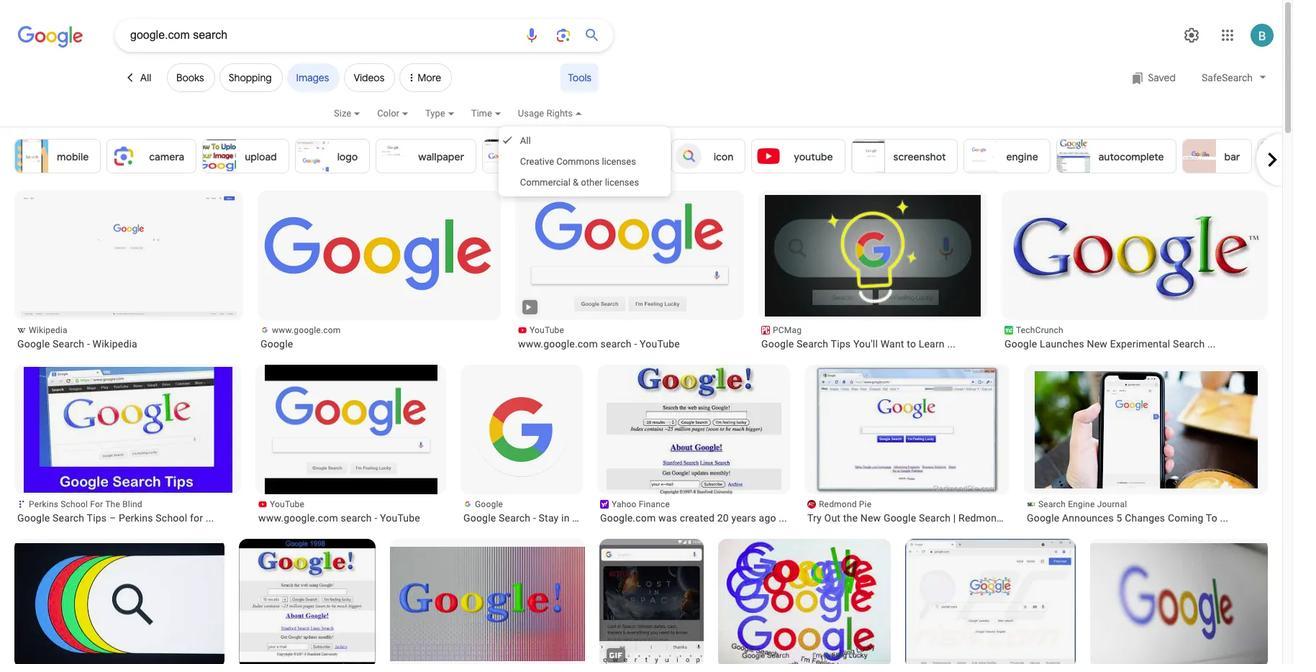 Task type: describe. For each thing, give the bounding box(es) containing it.
blind
[[122, 499, 142, 509]]

journal
[[1097, 499, 1127, 509]]

want
[[881, 338, 904, 350]]

what is google? image
[[239, 539, 376, 664]]

google launches new experimental search features for tracking your online  purchases, reservations & events from gmail | techcrunch image
[[1010, 204, 1260, 308]]

google search - stay in the know with ... list item
[[461, 365, 648, 525]]

creative commons licenses link
[[499, 151, 671, 172]]

shopping
[[229, 71, 272, 84]]

google search - stay in the know with ...
[[463, 512, 648, 524]]

perkins school for the blind
[[29, 499, 142, 509]]

iphone
[[525, 150, 557, 163]]

upload
[[245, 150, 277, 163]]

google for google element
[[261, 338, 293, 350]]

- for www.google.com search - youtube element to the left
[[374, 512, 377, 524]]

google for google search tips – perkins school for ...
[[17, 512, 50, 524]]

stay
[[539, 512, 559, 524]]

new inside list item
[[1087, 338, 1108, 350]]

www.google.com for www.google.com search - youtube element to the left
[[258, 512, 338, 524]]

google search tips – perkins school for ... list item
[[14, 365, 241, 525]]

... inside 21 google search tips you'll want to learn | pcmag element
[[947, 338, 956, 350]]

more button
[[400, 52, 456, 98]]

commercial & other licenses
[[520, 177, 639, 188]]

google list item
[[258, 191, 501, 350]]

1 vertical spatial wikipedia
[[93, 338, 137, 350]]

google.com
[[600, 512, 656, 524]]

safesearch button
[[1195, 63, 1274, 92]]

... inside google.com was created 20 years ago — here's what it looked like when it  first launched element
[[779, 512, 787, 524]]

screenshot link
[[851, 139, 958, 173]]

youtube link
[[751, 139, 845, 173]]

in
[[561, 512, 570, 524]]

saved
[[1148, 71, 1176, 84]]

know
[[590, 512, 615, 524]]

... inside the google search - stay in the know with your google app element
[[640, 512, 648, 524]]

safesearch
[[1202, 72, 1253, 83]]

google search - wikipedia list item
[[14, 191, 243, 350]]

rights
[[546, 108, 573, 119]]

usage
[[518, 108, 544, 119]]

tools button
[[561, 63, 599, 92]]

search inside google announces 5 changes coming to ... list item
[[1038, 499, 1066, 509]]

shopping link
[[219, 63, 282, 92]]

google launches new experimental search ...
[[1005, 338, 1216, 350]]

0 vertical spatial redmond
[[819, 499, 857, 509]]

0 vertical spatial www.google.com search - youtube element
[[518, 337, 741, 350]]

google announces 5 changes coming to ...
[[1027, 512, 1229, 524]]

–
[[109, 512, 116, 524]]

1 horizontal spatial www.google.com search - youtube list item
[[515, 191, 744, 350]]

0 horizontal spatial www.google.com search - youtube list item
[[255, 365, 446, 525]]

web image
[[1259, 140, 1292, 173]]

... inside google announces 5 changes coming to mobile search element
[[1220, 512, 1229, 524]]

google.com was created 20 years ago — here's what it looked like when it  first launched element
[[600, 512, 787, 525]]

engine
[[1006, 150, 1038, 163]]

for
[[90, 499, 103, 509]]

size button
[[334, 106, 377, 130]]

autocomplete link
[[1056, 139, 1176, 173]]

... inside google search tips – perkins school for the blind "element"
[[206, 512, 214, 524]]

books
[[176, 71, 204, 84]]

out
[[824, 512, 841, 524]]

google search - stay in the know with your google app image inside google search - stay in the know with ... list item
[[470, 378, 574, 481]]

google search tips – perkins school for the blind image
[[24, 367, 232, 493]]

the inside list item
[[843, 512, 858, 524]]

google hopes ai can turn search into a conversation | wired image
[[718, 539, 891, 664]]

google search tips – perkins school for ...
[[17, 512, 214, 524]]

creative
[[520, 156, 554, 167]]

all link for creative commons licenses link at the top of the page
[[499, 130, 671, 151]]

try
[[807, 512, 822, 524]]

google announces 5 changes coming to ... list item
[[1024, 365, 1268, 525]]

google search - wikipedia
[[17, 338, 137, 350]]

commons
[[556, 156, 600, 167]]

experimental
[[1110, 338, 1170, 350]]

quick settings image
[[1183, 27, 1200, 44]]

ago
[[759, 512, 776, 524]]

logo
[[337, 150, 358, 163]]

coming
[[1168, 512, 1204, 524]]

|
[[953, 512, 956, 524]]

launches
[[1040, 338, 1084, 350]]

1 vertical spatial google search - stay in the know with your google app image
[[599, 539, 704, 664]]

with
[[618, 512, 637, 524]]

google search - wikipedia image
[[21, 195, 237, 317]]

books link
[[167, 63, 215, 92]]

google search tips – perkins school for the blind element
[[17, 512, 238, 525]]

camera
[[149, 150, 184, 163]]

yahoo
[[612, 499, 637, 509]]

type
[[425, 108, 445, 119]]

search by image image
[[555, 27, 572, 44]]

to
[[1206, 512, 1218, 524]]

- for google search - wikipedia element
[[87, 338, 90, 350]]

the
[[105, 499, 120, 509]]

click for video information tooltip
[[523, 302, 535, 312]]

search for www.google.com search - youtube image corresponding to the www.google.com search - youtube list item to the left
[[341, 512, 372, 524]]

google launches new experimental search features for tracking your online  purchases, reservations & events from gmail | techcrunch element
[[1005, 337, 1265, 350]]

years
[[731, 512, 756, 524]]

commercial
[[520, 177, 571, 188]]

learn
[[919, 338, 945, 350]]

www.google.com search - youtube for www.google.com search - youtube image corresponding to the www.google.com search - youtube list item to the left
[[258, 512, 420, 524]]

- for the top www.google.com search - youtube element
[[634, 338, 637, 350]]

google inside try out the new google search | redmond pie element
[[884, 512, 916, 524]]

google.com was created 20 years ago — here's what it looked like when it  first launched image
[[607, 365, 782, 503]]

color button
[[377, 106, 425, 130]]

try out the new google search | redmond pie element
[[807, 512, 1020, 525]]

techcrunch
[[1016, 325, 1063, 335]]

try out the new google search | redmond pie image
[[814, 365, 1001, 494]]

wallpaper link
[[376, 139, 476, 173]]

created
[[680, 512, 715, 524]]

google for google launches new experimental search ...
[[1005, 338, 1037, 350]]

more
[[418, 71, 441, 84]]

google element
[[261, 337, 498, 350]]



Task type: locate. For each thing, give the bounding box(es) containing it.
google.com was created 20 years ago ...
[[600, 512, 787, 524]]

go to google home image
[[18, 24, 83, 49]]

all up iphone
[[520, 135, 531, 146]]

1 the from the left
[[572, 512, 587, 524]]

www.google.com search - youtube element
[[518, 337, 741, 350], [258, 512, 443, 525]]

None search field
[[0, 18, 613, 52]]

tips down for
[[87, 512, 107, 524]]

0 vertical spatial tips
[[831, 338, 851, 350]]

search inside "element"
[[53, 512, 84, 524]]

the
[[572, 512, 587, 524], [843, 512, 858, 524]]

0 vertical spatial www.google.com search - youtube list item
[[515, 191, 744, 350]]

more filters element
[[400, 63, 452, 92]]

perkins left for
[[29, 499, 58, 509]]

engine link
[[964, 139, 1050, 173]]

1 vertical spatial licenses
[[605, 177, 639, 188]]

0 vertical spatial perkins
[[29, 499, 58, 509]]

1 horizontal spatial new
[[1087, 338, 1108, 350]]

pie right "|"
[[1005, 512, 1020, 524]]

1 horizontal spatial google search - stay in the know with your google app image
[[599, 539, 704, 664]]

1 vertical spatial perkins
[[119, 512, 153, 524]]

people can now get contact info cut from google search results - bbc news image
[[1064, 543, 1279, 664]]

0 vertical spatial google search - stay in the know with your google app image
[[470, 378, 574, 481]]

iphone link
[[482, 139, 569, 173]]

engine
[[1068, 499, 1095, 509]]

... inside "google launches new experimental search features for tracking your online  purchases, reservations & events from gmail | techcrunch" element
[[1207, 338, 1216, 350]]

0 horizontal spatial tips
[[87, 512, 107, 524]]

licenses down android link
[[605, 177, 639, 188]]

bar link
[[1182, 139, 1252, 173]]

tips inside "element"
[[87, 512, 107, 524]]

1 horizontal spatial pie
[[1005, 512, 1020, 524]]

redmond right "|"
[[959, 512, 1003, 524]]

0 vertical spatial search
[[601, 338, 632, 350]]

www.google.com search - youtube image
[[522, 195, 738, 317], [265, 365, 438, 494]]

1 horizontal spatial tips
[[831, 338, 851, 350]]

1 horizontal spatial wikipedia
[[93, 338, 137, 350]]

google for google search - wikipedia
[[17, 338, 50, 350]]

google inside "google launches new experimental search features for tracking your online  purchases, reservations & events from gmail | techcrunch" element
[[1005, 338, 1037, 350]]

- for the google search - stay in the know with your google app element
[[533, 512, 536, 524]]

list containing google search - wikipedia
[[9, 191, 1282, 664]]

click to view animated gif tooltip
[[605, 645, 627, 664]]

color
[[377, 108, 399, 119]]

... right 'experimental'
[[1207, 338, 1216, 350]]

1 vertical spatial redmond
[[959, 512, 1003, 524]]

redmond up out
[[819, 499, 857, 509]]

yahoo finance
[[612, 499, 670, 509]]

autocomplete
[[1099, 150, 1164, 163]]

1 horizontal spatial search
[[601, 338, 632, 350]]

0 horizontal spatial www.google.com search - youtube image
[[265, 365, 438, 494]]

1 vertical spatial list
[[9, 191, 1282, 664]]

21 google search tips you'll want to learn | pcmag image
[[765, 195, 981, 317]]

google inside google element
[[261, 338, 293, 350]]

all left books
[[140, 71, 151, 84]]

0 vertical spatial www.google.com search - youtube
[[518, 338, 680, 350]]

1 vertical spatial pie
[[1005, 512, 1020, 524]]

google search - stay in the know with your google app element
[[463, 512, 648, 525]]

google search tips you'll want to learn ... list item
[[758, 191, 987, 350]]

list containing mobile
[[14, 139, 1293, 173]]

the right in
[[572, 512, 587, 524]]

new inside list item
[[860, 512, 881, 524]]

google launches new experimental search ... list item
[[1002, 191, 1268, 350]]

screenshot
[[893, 150, 946, 163]]

search
[[53, 338, 84, 350], [797, 338, 828, 350], [1173, 338, 1205, 350], [1038, 499, 1066, 509], [53, 512, 84, 524], [499, 512, 531, 524], [919, 512, 951, 524]]

1 vertical spatial www.google.com
[[518, 338, 598, 350]]

tips for –
[[87, 512, 107, 524]]

youtube
[[530, 325, 564, 335], [640, 338, 680, 350], [270, 499, 304, 509], [380, 512, 420, 524]]

google.com redirect - simple removal instructions, search engine fix  (updated) image
[[905, 539, 1076, 664]]

tools
[[568, 71, 592, 84]]

google image
[[264, 215, 494, 296]]

changes
[[1125, 512, 1165, 524]]

www.google.com
[[272, 325, 341, 335], [518, 338, 598, 350], [258, 512, 338, 524]]

the down redmond pie
[[843, 512, 858, 524]]

redmond
[[819, 499, 857, 509], [959, 512, 1003, 524]]

bar
[[1224, 150, 1240, 163]]

videos
[[354, 71, 384, 84]]

all link left books
[[115, 63, 163, 92]]

... down yahoo finance
[[640, 512, 648, 524]]

google inside google search - wikipedia element
[[17, 338, 50, 350]]

1 horizontal spatial www.google.com search - youtube element
[[518, 337, 741, 350]]

perkins inside "element"
[[119, 512, 153, 524]]

1 vertical spatial www.google.com search - youtube
[[258, 512, 420, 524]]

www.google.com inside google list item
[[272, 325, 341, 335]]

google search tips you'll want to learn ...
[[761, 338, 956, 350]]

creative commons licenses
[[520, 156, 636, 167]]

videos link
[[344, 63, 395, 92]]

usage rights button
[[518, 106, 599, 130]]

commercial & other licenses link
[[499, 172, 671, 193]]

android
[[617, 150, 653, 163]]

google.com was created 20 years ago ... list item
[[597, 365, 790, 525]]

Search text field
[[130, 23, 515, 47]]

to
[[907, 338, 916, 350]]

1 vertical spatial www.google.com search - youtube image
[[265, 365, 438, 494]]

pie up try out the new google search | redmond pie
[[859, 499, 872, 509]]

tips for you'll
[[831, 338, 851, 350]]

redmond pie
[[819, 499, 872, 509]]

1 horizontal spatial all link
[[499, 130, 671, 151]]

tips
[[831, 338, 851, 350], [87, 512, 107, 524]]

1 vertical spatial tips
[[87, 512, 107, 524]]

2 the from the left
[[843, 512, 858, 524]]

1 vertical spatial all link
[[499, 130, 671, 151]]

search engine journal
[[1038, 499, 1127, 509]]

20
[[717, 512, 729, 524]]

1 horizontal spatial www.google.com search - youtube image
[[522, 195, 738, 317]]

1 vertical spatial www.google.com search - youtube element
[[258, 512, 443, 525]]

www.google.com search - youtube for www.google.com search - youtube image associated with the right the www.google.com search - youtube list item
[[518, 338, 680, 350]]

0 horizontal spatial www.google.com search - youtube element
[[258, 512, 443, 525]]

0 horizontal spatial redmond
[[819, 499, 857, 509]]

www.google.com search - youtube image for the right the www.google.com search - youtube list item
[[522, 195, 738, 317]]

new right the launches
[[1087, 338, 1108, 350]]

0 horizontal spatial pie
[[859, 499, 872, 509]]

search
[[601, 338, 632, 350], [341, 512, 372, 524]]

0 horizontal spatial all
[[140, 71, 151, 84]]

... right ago on the bottom right
[[779, 512, 787, 524]]

0 vertical spatial list
[[14, 139, 1293, 173]]

0 vertical spatial www.google.com search - youtube image
[[522, 195, 738, 317]]

icon
[[714, 150, 734, 163]]

list
[[14, 139, 1293, 173], [9, 191, 1282, 664]]

mobile
[[57, 150, 89, 163]]

2 vertical spatial www.google.com
[[258, 512, 338, 524]]

1 vertical spatial www.google.com search - youtube list item
[[255, 365, 446, 525]]

1 vertical spatial school
[[156, 512, 187, 524]]

0 vertical spatial wikipedia
[[29, 325, 67, 335]]

camera link
[[107, 139, 197, 173]]

all link for books link
[[115, 63, 163, 92]]

google's ai search could mean radical changes for your internet experience  - cnet image
[[9, 543, 225, 664]]

&
[[573, 177, 579, 188]]

licenses
[[602, 156, 636, 167], [605, 177, 639, 188]]

0 horizontal spatial perkins
[[29, 499, 58, 509]]

0 horizontal spatial www.google.com search - youtube
[[258, 512, 420, 524]]

saved link
[[1124, 63, 1183, 92]]

1 horizontal spatial school
[[156, 512, 187, 524]]

pcmag
[[773, 325, 802, 335]]

tips left you'll
[[831, 338, 851, 350]]

for
[[190, 512, 203, 524]]

1 vertical spatial search
[[341, 512, 372, 524]]

... right for
[[206, 512, 214, 524]]

icon link
[[671, 139, 746, 173]]

google inside 21 google search tips you'll want to learn | pcmag element
[[761, 338, 794, 350]]

new down redmond pie
[[860, 512, 881, 524]]

0 vertical spatial pie
[[859, 499, 872, 509]]

type button
[[425, 106, 471, 130]]

www.google.com for the top www.google.com search - youtube element
[[518, 338, 598, 350]]

google announces 5 changes coming to mobile search image
[[1035, 371, 1258, 489]]

finance
[[639, 499, 670, 509]]

google inside google announces 5 changes coming to mobile search element
[[1027, 512, 1060, 524]]

1 vertical spatial new
[[860, 512, 881, 524]]

0 horizontal spatial school
[[61, 499, 88, 509]]

21 google search tips you'll want to learn | pcmag element
[[761, 337, 984, 350]]

1 horizontal spatial redmond
[[959, 512, 1003, 524]]

search for www.google.com search - youtube image associated with the right the www.google.com search - youtube list item
[[601, 338, 632, 350]]

0 horizontal spatial the
[[572, 512, 587, 524]]

pie
[[859, 499, 872, 509], [1005, 512, 1020, 524]]

0 vertical spatial new
[[1087, 338, 1108, 350]]

www.google.com search - youtube list item
[[515, 191, 744, 350], [255, 365, 446, 525]]

1 horizontal spatial the
[[843, 512, 858, 524]]

all link up 'creative commons licenses'
[[499, 130, 671, 151]]

google search - stay in the know with your google app image
[[470, 378, 574, 481], [599, 539, 704, 664]]

wikipedia
[[29, 325, 67, 335], [93, 338, 137, 350]]

... right to
[[1220, 512, 1229, 524]]

time button
[[471, 106, 518, 130]]

announces
[[1062, 512, 1114, 524]]

0 horizontal spatial wikipedia
[[29, 325, 67, 335]]

school inside "element"
[[156, 512, 187, 524]]

google inside google search tips – perkins school for the blind "element"
[[17, 512, 50, 524]]

google for google announces 5 changes coming to ...
[[1027, 512, 1060, 524]]

google for google search tips you'll want to learn ...
[[761, 338, 794, 350]]

0 vertical spatial school
[[61, 499, 88, 509]]

google for google search - stay in the know with ...
[[463, 512, 496, 524]]

android link
[[575, 139, 665, 173]]

- inside list item
[[533, 512, 536, 524]]

usage rights
[[518, 108, 573, 119]]

www.google.com search - youtube
[[518, 338, 680, 350], [258, 512, 420, 524]]

... right learn
[[947, 338, 956, 350]]

upload link
[[202, 139, 289, 173]]

1 horizontal spatial www.google.com search - youtube
[[518, 338, 680, 350]]

logo link
[[295, 139, 370, 173]]

5
[[1116, 512, 1122, 524]]

www.google.com search - youtube image for the www.google.com search - youtube list item to the left
[[265, 365, 438, 494]]

0 vertical spatial www.google.com
[[272, 325, 341, 335]]

time
[[471, 108, 492, 119]]

-
[[87, 338, 90, 350], [634, 338, 637, 350], [374, 512, 377, 524], [533, 512, 536, 524]]

new
[[1087, 338, 1108, 350], [860, 512, 881, 524]]

size
[[334, 108, 351, 119]]

was
[[659, 512, 677, 524]]

0 horizontal spatial search
[[341, 512, 372, 524]]

mobile link
[[14, 139, 101, 173]]

google inside the google search - stay in the know with your google app element
[[463, 512, 496, 524]]

licenses up other
[[602, 156, 636, 167]]

google turns 25: the search engine revolutionised how we access  information, but will it survive ai? image
[[366, 547, 596, 661]]

click to view animated gif image
[[605, 645, 627, 664]]

the inside list item
[[572, 512, 587, 524]]

try out the new google search | redmond pie
[[807, 512, 1020, 524]]

0 horizontal spatial new
[[860, 512, 881, 524]]

1 horizontal spatial perkins
[[119, 512, 153, 524]]

click for video information image
[[523, 302, 533, 312]]

0 vertical spatial all
[[140, 71, 151, 84]]

perkins down blind
[[119, 512, 153, 524]]

0 vertical spatial all link
[[115, 63, 163, 92]]

try out the new google search | redmond pie list item
[[805, 365, 1020, 525]]

0 vertical spatial licenses
[[602, 156, 636, 167]]

next image
[[1258, 145, 1287, 174]]

google search - wikipedia element
[[17, 337, 240, 350]]

0 horizontal spatial all link
[[115, 63, 163, 92]]

youtube
[[794, 150, 833, 163]]

other
[[581, 177, 603, 188]]

google announces 5 changes coming to mobile search element
[[1027, 512, 1265, 525]]

images
[[296, 71, 329, 84]]

0 horizontal spatial google search - stay in the know with your google app image
[[470, 378, 574, 481]]

1 vertical spatial all
[[520, 135, 531, 146]]

1 horizontal spatial all
[[520, 135, 531, 146]]



Task type: vqa. For each thing, say whether or not it's contained in the screenshot.
TechCrunch
yes



